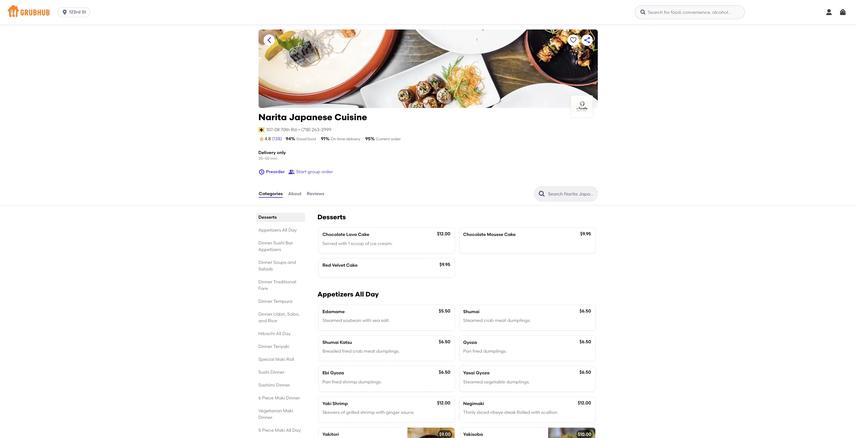 Task type: vqa. For each thing, say whether or not it's contained in the screenshot.


Task type: describe. For each thing, give the bounding box(es) containing it.
ebi gyoza
[[323, 371, 344, 376]]

cake for chocolate mousse cake
[[504, 232, 516, 238]]

soba,
[[287, 312, 300, 317]]

and inside dinner soups and salads
[[287, 260, 296, 266]]

soybean
[[343, 318, 361, 324]]

with left the "ginger"
[[376, 410, 385, 416]]

main navigation navigation
[[0, 0, 856, 25]]

$12.00 for skewers of grilled shrimp with ginger sauce.
[[437, 401, 450, 406]]

$6.50 for pan fried shrimp dumplings.
[[439, 370, 450, 376]]

save this restaurant button
[[568, 35, 579, 46]]

$5.50
[[439, 309, 450, 314]]

gyoza for steamed vegetable dumplings.
[[476, 371, 490, 376]]

dinner sushi bar appetizers
[[258, 241, 293, 253]]

dinner traditional fare
[[258, 280, 296, 292]]

cream.
[[378, 241, 393, 246]]

delivery
[[346, 137, 360, 141]]

min
[[270, 156, 277, 161]]

steamed for steamed soybean with sea salt.
[[323, 318, 342, 324]]

1 horizontal spatial of
[[365, 241, 369, 246]]

roll
[[286, 357, 294, 363]]

dinner soups and salads
[[258, 260, 296, 272]]

tempura
[[273, 299, 292, 305]]

lava
[[346, 232, 357, 238]]

desserts tab
[[258, 214, 302, 221]]

107-
[[266, 127, 274, 132]]

dinner udon, soba, and rice
[[258, 312, 300, 324]]

day inside 'tab'
[[282, 332, 291, 337]]

dinner teriyaki
[[258, 344, 289, 350]]

correct
[[376, 137, 390, 141]]

grilled
[[346, 410, 359, 416]]

dinner traditional fare tab
[[258, 279, 302, 292]]

$9.00
[[439, 432, 451, 437]]

scoop
[[351, 241, 364, 246]]

food
[[308, 137, 316, 141]]

katsu
[[340, 340, 352, 346]]

pan for pan fried shrimp dumplings.
[[323, 380, 331, 385]]

salt.
[[381, 318, 390, 324]]

categories button
[[258, 183, 283, 206]]

yasai
[[463, 371, 475, 376]]

thinly
[[463, 410, 476, 416]]

categories
[[259, 191, 283, 197]]

velvet
[[332, 263, 345, 268]]

with left sea
[[362, 318, 371, 324]]

1 horizontal spatial shrimp
[[360, 410, 375, 416]]

sauce.
[[401, 410, 415, 416]]

5 piece maki all day
[[258, 428, 301, 434]]

6
[[258, 396, 261, 401]]

pan fried shrimp dumplings.
[[323, 380, 382, 385]]

with left 1
[[338, 241, 347, 246]]

served with 1 scoop of ice cream.
[[323, 241, 393, 246]]

group
[[308, 169, 320, 175]]

chocolate for chocolate mousse cake
[[463, 232, 486, 238]]

dinner inside "dinner udon, soba, and rice"
[[258, 312, 272, 317]]

save this restaurant image
[[569, 36, 577, 44]]

reviews button
[[307, 183, 325, 206]]

1 horizontal spatial desserts
[[317, 213, 346, 221]]

hibachi
[[258, 332, 275, 337]]

sushi dinner
[[258, 370, 285, 376]]

day up sea
[[366, 291, 379, 299]]

steamed for steamed crab meat dumplings.
[[463, 318, 483, 324]]

start group order
[[296, 169, 333, 175]]

sashimi dinner tab
[[258, 382, 302, 389]]

fried for shrimp
[[332, 380, 342, 385]]

ginger
[[386, 410, 400, 416]]

on
[[331, 137, 336, 141]]

123rd st
[[69, 9, 86, 15]]

$9.95 for chocolate mousse cake
[[580, 232, 591, 237]]

•
[[298, 127, 300, 132]]

dinner tempura tab
[[258, 299, 302, 305]]

maki inside vegetarian maki dinner
[[283, 409, 293, 414]]

vegetable
[[484, 380, 505, 385]]

cake for chocolate lava cake
[[358, 232, 369, 238]]

0 vertical spatial crab
[[484, 318, 494, 324]]

91
[[321, 136, 325, 142]]

delivery only 35–50 min
[[258, 150, 286, 161]]

special maki roll
[[258, 357, 294, 363]]

steamed crab meat dumplings.
[[463, 318, 531, 324]]

$6.50 for breaded fried crab meat dumplings.
[[439, 340, 450, 345]]

sushi inside sushi dinner tab
[[258, 370, 270, 376]]

about button
[[288, 183, 302, 206]]

narita japanese cuisine
[[258, 112, 367, 123]]

piece for 6
[[262, 396, 274, 401]]

dinner soups and salads tab
[[258, 260, 302, 273]]

special
[[258, 357, 274, 363]]

0 vertical spatial shrimp
[[343, 380, 357, 385]]

dinner teriyaki tab
[[258, 344, 302, 350]]

start
[[296, 169, 307, 175]]

preorder button
[[258, 167, 285, 178]]

piece for 5
[[262, 428, 274, 434]]

steak
[[504, 410, 516, 416]]

reviews
[[307, 191, 324, 197]]

desserts inside tab
[[258, 215, 277, 220]]

yaki shrimp
[[323, 401, 348, 407]]

maki down vegetarian maki dinner "tab"
[[275, 428, 285, 434]]

good food
[[296, 137, 316, 141]]

appetizers all day inside tab
[[258, 228, 297, 233]]

order inside button
[[321, 169, 333, 175]]

with right rolled
[[531, 410, 540, 416]]

dinner up special on the bottom left
[[258, 344, 272, 350]]

and inside "dinner udon, soba, and rice"
[[258, 319, 267, 324]]

fried for dumplings.
[[473, 349, 482, 354]]

all inside 5 piece maki all day tab
[[286, 428, 291, 434]]

2 vertical spatial appetizers
[[317, 291, 353, 299]]

dinner down fare in the bottom left of the page
[[258, 299, 272, 305]]

sashimi
[[258, 383, 275, 388]]

94
[[286, 136, 291, 142]]

yakisoba
[[463, 432, 483, 437]]

rd
[[291, 127, 297, 132]]

70th
[[281, 127, 290, 132]]

6 piece maki dinner tab
[[258, 395, 302, 402]]

vegetarian
[[258, 409, 282, 414]]

5
[[258, 428, 261, 434]]

people icon image
[[289, 169, 295, 175]]

narita
[[258, 112, 287, 123]]

red
[[323, 263, 331, 268]]

2 horizontal spatial svg image
[[825, 8, 833, 16]]

vegetarian maki dinner tab
[[258, 408, 302, 421]]

1 horizontal spatial svg image
[[839, 8, 847, 16]]

dinner tempura
[[258, 299, 292, 305]]

sea
[[372, 318, 380, 324]]

0 horizontal spatial meat
[[364, 349, 375, 354]]

123rd
[[69, 9, 81, 15]]

time
[[337, 137, 345, 141]]

dinner inside dinner sushi bar appetizers
[[258, 241, 272, 246]]

day down vegetarian maki dinner "tab"
[[292, 428, 301, 434]]

123rd st button
[[58, 7, 93, 17]]



Task type: locate. For each thing, give the bounding box(es) containing it.
svg image inside the preorder button
[[258, 169, 265, 175]]

shumai
[[463, 310, 479, 315], [323, 340, 339, 346]]

sushi down special on the bottom left
[[258, 370, 270, 376]]

2 horizontal spatial cake
[[504, 232, 516, 238]]

sliced
[[477, 410, 489, 416]]

salads
[[258, 267, 273, 272]]

appetizers all day
[[258, 228, 297, 233], [317, 291, 379, 299]]

negimaki
[[463, 401, 484, 407]]

day up bar
[[288, 228, 297, 233]]

search icon image
[[538, 190, 546, 198]]

(718) 263-2999 button
[[301, 127, 331, 133]]

steamed soybean with sea salt.
[[323, 318, 390, 324]]

about
[[288, 191, 301, 197]]

Search for food, convenience, alcohol... search field
[[635, 5, 745, 19]]

(718)
[[301, 127, 311, 132]]

1 piece from the top
[[262, 396, 274, 401]]

crab
[[484, 318, 494, 324], [353, 349, 363, 354]]

0 vertical spatial and
[[287, 260, 296, 266]]

dinner up rice
[[258, 312, 272, 317]]

fried down katsu
[[342, 349, 352, 354]]

dinner inside dinner soups and salads
[[258, 260, 272, 266]]

traditional
[[273, 280, 296, 285]]

of down shrimp
[[341, 410, 345, 416]]

cake for red velvet cake
[[346, 263, 358, 268]]

1 horizontal spatial chocolate
[[463, 232, 486, 238]]

gyoza for pan fried shrimp dumplings.
[[330, 371, 344, 376]]

chocolate mousse cake
[[463, 232, 516, 238]]

dinner down sashimi dinner tab
[[286, 396, 300, 401]]

$6.50 for pan fried dumplings.
[[580, 340, 591, 345]]

0 horizontal spatial crab
[[353, 349, 363, 354]]

of
[[365, 241, 369, 246], [341, 410, 345, 416]]

1 horizontal spatial shumai
[[463, 310, 479, 315]]

• (718) 263-2999
[[298, 127, 331, 132]]

soups
[[273, 260, 286, 266]]

udon,
[[273, 312, 286, 317]]

chocolate for chocolate lava cake
[[323, 232, 345, 238]]

all
[[282, 228, 287, 233], [355, 291, 364, 299], [276, 332, 281, 337], [286, 428, 291, 434]]

1 horizontal spatial order
[[391, 137, 401, 141]]

appetizers up edamame
[[317, 291, 353, 299]]

shumai for shumai
[[463, 310, 479, 315]]

japanese
[[289, 112, 332, 123]]

desserts up chocolate lava cake
[[317, 213, 346, 221]]

maki left the roll
[[275, 357, 285, 363]]

only
[[277, 150, 286, 156]]

0 horizontal spatial desserts
[[258, 215, 277, 220]]

1 horizontal spatial fried
[[342, 349, 352, 354]]

day up teriyaki
[[282, 332, 291, 337]]

edamame
[[323, 310, 345, 315]]

all down vegetarian maki dinner "tab"
[[286, 428, 291, 434]]

maki inside tab
[[275, 357, 285, 363]]

of left ice
[[365, 241, 369, 246]]

dinner up salads
[[258, 260, 272, 266]]

order right 'group'
[[321, 169, 333, 175]]

narita japanese cuisine logo image
[[571, 101, 593, 112]]

1 vertical spatial pan
[[323, 380, 331, 385]]

1 chocolate from the left
[[323, 232, 345, 238]]

steamed for steamed vegetable dumplings.
[[463, 380, 483, 385]]

0 vertical spatial appetizers
[[258, 228, 281, 233]]

1 vertical spatial order
[[321, 169, 333, 175]]

1 horizontal spatial and
[[287, 260, 296, 266]]

with
[[338, 241, 347, 246], [362, 318, 371, 324], [376, 410, 385, 416], [531, 410, 540, 416]]

dinner down appetizers all day tab
[[258, 241, 272, 246]]

1 horizontal spatial crab
[[484, 318, 494, 324]]

special maki roll tab
[[258, 357, 302, 363]]

$6.50 for steamed crab meat dumplings.
[[580, 309, 591, 314]]

and
[[287, 260, 296, 266], [258, 319, 267, 324]]

$12.00 for thinly sliced ribeye steak rolled with scallion.
[[578, 401, 591, 406]]

0 vertical spatial appetizers all day
[[258, 228, 297, 233]]

shrimp down ebi gyoza
[[343, 380, 357, 385]]

ebi
[[323, 371, 329, 376]]

skewers of grilled shrimp with ginger sauce.
[[323, 410, 415, 416]]

shumai right $5.50
[[463, 310, 479, 315]]

0 horizontal spatial cake
[[346, 263, 358, 268]]

0 horizontal spatial appetizers all day
[[258, 228, 297, 233]]

0 horizontal spatial $9.95
[[440, 262, 450, 268]]

$6.50 for steamed vegetable dumplings.
[[580, 370, 591, 376]]

1 horizontal spatial cake
[[358, 232, 369, 238]]

gyoza right the yasai
[[476, 371, 490, 376]]

1 vertical spatial shrimp
[[360, 410, 375, 416]]

1 horizontal spatial svg image
[[640, 9, 646, 15]]

0 vertical spatial sushi
[[273, 241, 285, 246]]

2 horizontal spatial fried
[[473, 349, 482, 354]]

1 vertical spatial $9.95
[[440, 262, 450, 268]]

shumai for shumai katsu
[[323, 340, 339, 346]]

and right soups
[[287, 260, 296, 266]]

chocolate
[[323, 232, 345, 238], [463, 232, 486, 238]]

shrimp
[[333, 401, 348, 407]]

cake right velvet
[[346, 263, 358, 268]]

piece right 5
[[262, 428, 274, 434]]

0 vertical spatial meat
[[495, 318, 506, 324]]

appetizers inside dinner sushi bar appetizers
[[258, 247, 281, 253]]

pan for pan fried dumplings.
[[463, 349, 472, 354]]

1 horizontal spatial sushi
[[273, 241, 285, 246]]

dinner inside dinner traditional fare
[[258, 280, 272, 285]]

1 horizontal spatial meat
[[495, 318, 506, 324]]

1 vertical spatial crab
[[353, 349, 363, 354]]

0 horizontal spatial and
[[258, 319, 267, 324]]

subscription pass image
[[258, 128, 265, 133]]

yakisoba image
[[548, 428, 595, 439]]

order
[[391, 137, 401, 141], [321, 169, 333, 175]]

appetizers all day down desserts tab
[[258, 228, 297, 233]]

$10.00
[[578, 432, 591, 437]]

1 vertical spatial piece
[[262, 428, 274, 434]]

preorder
[[266, 169, 285, 175]]

263-
[[312, 127, 321, 132]]

dinner udon, soba, and rice tab
[[258, 311, 302, 325]]

cake right mousse
[[504, 232, 516, 238]]

gyoza right ebi
[[330, 371, 344, 376]]

$12.00 for served with 1 scoop of ice cream.
[[437, 232, 450, 237]]

sushi dinner tab
[[258, 370, 302, 376]]

mousse
[[487, 232, 503, 238]]

107-08 70th rd button
[[266, 127, 297, 134]]

1 horizontal spatial appetizers all day
[[317, 291, 379, 299]]

crab right breaded
[[353, 349, 363, 354]]

all inside appetizers all day tab
[[282, 228, 287, 233]]

hibachi all day tab
[[258, 331, 302, 338]]

appetizers down desserts tab
[[258, 228, 281, 233]]

meat
[[495, 318, 506, 324], [364, 349, 375, 354]]

1 vertical spatial meat
[[364, 349, 375, 354]]

desserts up appetizers all day tab
[[258, 215, 277, 220]]

0 horizontal spatial shrimp
[[343, 380, 357, 385]]

thinly sliced ribeye steak rolled with scallion.
[[463, 410, 558, 416]]

cake up served with 1 scoop of ice cream.
[[358, 232, 369, 238]]

gyoza up pan fried dumplings.
[[463, 340, 477, 346]]

0 horizontal spatial chocolate
[[323, 232, 345, 238]]

all right hibachi
[[276, 332, 281, 337]]

share icon image
[[583, 36, 591, 44]]

start group order button
[[289, 167, 333, 178]]

chocolate up served
[[323, 232, 345, 238]]

0 horizontal spatial sushi
[[258, 370, 270, 376]]

1 vertical spatial and
[[258, 319, 267, 324]]

dinner sushi bar appetizers tab
[[258, 240, 302, 253]]

steamed vegetable dumplings.
[[463, 380, 530, 385]]

0 vertical spatial shumai
[[463, 310, 479, 315]]

correct order
[[376, 137, 401, 141]]

$9.95 for red velvet cake
[[440, 262, 450, 268]]

all inside hibachi all day 'tab'
[[276, 332, 281, 337]]

desserts
[[317, 213, 346, 221], [258, 215, 277, 220]]

(138)
[[272, 136, 282, 142]]

chocolate left mousse
[[463, 232, 486, 238]]

svg image inside 123rd st button
[[62, 9, 68, 15]]

4.8
[[265, 136, 271, 142]]

0 horizontal spatial svg image
[[258, 169, 265, 175]]

and left rice
[[258, 319, 267, 324]]

rice
[[268, 319, 277, 324]]

vegetarian maki dinner
[[258, 409, 293, 421]]

0 vertical spatial $9.95
[[580, 232, 591, 237]]

0 vertical spatial order
[[391, 137, 401, 141]]

breaded fried crab meat dumplings.
[[323, 349, 400, 354]]

Search Narita Japanese Cuisine search field
[[547, 191, 596, 197]]

0 horizontal spatial svg image
[[62, 9, 68, 15]]

pan up the yasai
[[463, 349, 472, 354]]

piece right 6
[[262, 396, 274, 401]]

2 piece from the top
[[262, 428, 274, 434]]

yasai gyoza
[[463, 371, 490, 376]]

1 vertical spatial appetizers
[[258, 247, 281, 253]]

1 horizontal spatial pan
[[463, 349, 472, 354]]

pan fried dumplings.
[[463, 349, 507, 354]]

yakitori image
[[407, 428, 454, 439]]

0 vertical spatial pan
[[463, 349, 472, 354]]

dinner inside vegetarian maki dinner
[[258, 415, 272, 421]]

skewers
[[323, 410, 340, 416]]

0 vertical spatial of
[[365, 241, 369, 246]]

pan down ebi
[[323, 380, 331, 385]]

0 vertical spatial piece
[[262, 396, 274, 401]]

2 chocolate from the left
[[463, 232, 486, 238]]

scallion.
[[541, 410, 558, 416]]

dinner down vegetarian
[[258, 415, 272, 421]]

0 horizontal spatial pan
[[323, 380, 331, 385]]

maki down sashimi dinner tab
[[275, 396, 285, 401]]

shrimp right grilled
[[360, 410, 375, 416]]

fried for crab
[[342, 349, 352, 354]]

appetizers all day tab
[[258, 227, 302, 234]]

shumai up breaded
[[323, 340, 339, 346]]

sushi inside dinner sushi bar appetizers
[[273, 241, 285, 246]]

dinner up fare in the bottom left of the page
[[258, 280, 272, 285]]

chocolate lava cake
[[323, 232, 369, 238]]

yakitori
[[323, 432, 339, 437]]

cuisine
[[335, 112, 367, 123]]

good
[[296, 137, 307, 141]]

sushi left bar
[[273, 241, 285, 246]]

svg image
[[839, 8, 847, 16], [62, 9, 68, 15]]

1 vertical spatial shumai
[[323, 340, 339, 346]]

$12.00
[[437, 232, 450, 237], [437, 401, 450, 406], [578, 401, 591, 406]]

fried up yasai gyoza
[[473, 349, 482, 354]]

rolled
[[517, 410, 530, 416]]

appetizers all day up edamame
[[317, 291, 379, 299]]

star icon image
[[258, 136, 265, 142]]

order right correct
[[391, 137, 401, 141]]

0 horizontal spatial shumai
[[323, 340, 339, 346]]

caret left icon image
[[265, 36, 273, 44]]

served
[[323, 241, 337, 246]]

1 vertical spatial of
[[341, 410, 345, 416]]

maki down the '6 piece maki dinner' tab
[[283, 409, 293, 414]]

6 piece maki dinner
[[258, 396, 300, 401]]

1
[[348, 241, 350, 246]]

95
[[365, 136, 371, 142]]

107-08 70th rd
[[266, 127, 297, 132]]

1 vertical spatial sushi
[[258, 370, 270, 376]]

1 vertical spatial appetizers all day
[[317, 291, 379, 299]]

0 horizontal spatial fried
[[332, 380, 342, 385]]

all up steamed soybean with sea salt.
[[355, 291, 364, 299]]

35–50
[[258, 156, 270, 161]]

appetizers up soups
[[258, 247, 281, 253]]

dinner up the '6 piece maki dinner' tab
[[276, 383, 290, 388]]

dinner down special maki roll
[[271, 370, 285, 376]]

0 horizontal spatial of
[[341, 410, 345, 416]]

gyoza
[[463, 340, 477, 346], [330, 371, 344, 376], [476, 371, 490, 376]]

0 horizontal spatial order
[[321, 169, 333, 175]]

fried down ebi gyoza
[[332, 380, 342, 385]]

crab up pan fried dumplings.
[[484, 318, 494, 324]]

svg image
[[825, 8, 833, 16], [640, 9, 646, 15], [258, 169, 265, 175]]

piece
[[262, 396, 274, 401], [262, 428, 274, 434]]

$6.50
[[580, 309, 591, 314], [439, 340, 450, 345], [580, 340, 591, 345], [439, 370, 450, 376], [580, 370, 591, 376]]

5 piece maki all day tab
[[258, 428, 302, 434]]

08
[[274, 127, 280, 132]]

1 horizontal spatial $9.95
[[580, 232, 591, 237]]

all down desserts tab
[[282, 228, 287, 233]]

on time delivery
[[331, 137, 360, 141]]



